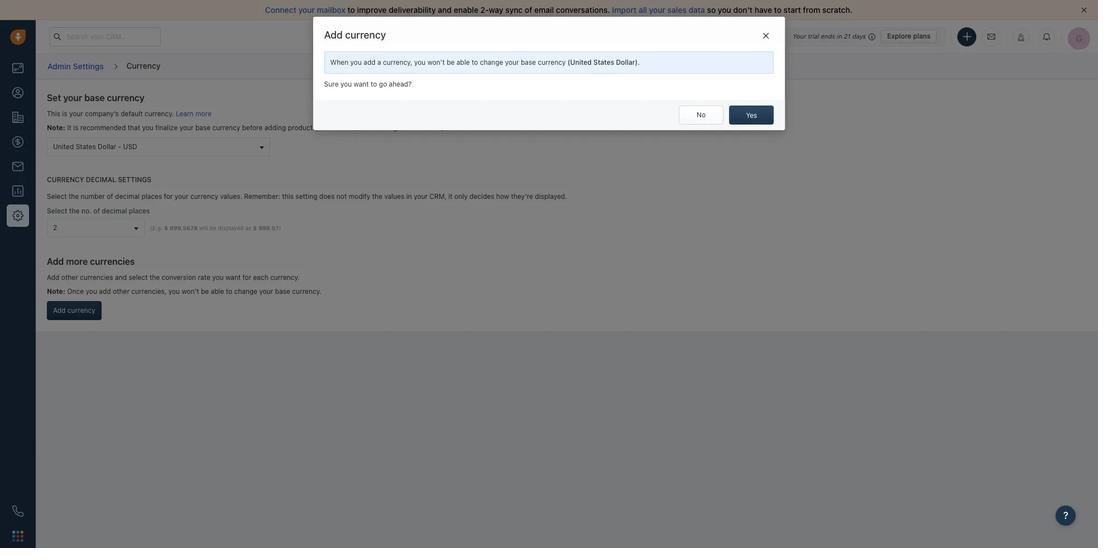 Task type: describe. For each thing, give the bounding box(es) containing it.
0 horizontal spatial add
[[99, 287, 111, 296]]

1 horizontal spatial for
[[243, 273, 251, 281]]

have
[[755, 5, 773, 15]]

products,
[[288, 124, 318, 132]]

0 horizontal spatial is
[[62, 109, 67, 118]]

a
[[378, 58, 381, 67]]

connect
[[265, 5, 297, 15]]

not
[[337, 192, 347, 201]]

(
[[150, 224, 152, 231]]

start
[[784, 5, 802, 15]]

e.g.
[[152, 224, 163, 231]]

ends
[[822, 32, 836, 40]]

your inside add currency dialog
[[505, 58, 519, 67]]

2 horizontal spatial and
[[438, 5, 452, 15]]

days
[[853, 32, 867, 40]]

dollar
[[98, 142, 116, 151]]

when
[[330, 58, 349, 67]]

setting
[[296, 192, 318, 201]]

0 horizontal spatial won't
[[182, 287, 199, 296]]

conversion
[[162, 273, 196, 281]]

the left no.
[[69, 207, 80, 215]]

enable
[[454, 5, 479, 15]]

sync
[[506, 5, 523, 15]]

import
[[612, 5, 637, 15]]

yes
[[747, 111, 758, 119]]

your up "999.5678"
[[175, 192, 189, 201]]

this
[[282, 192, 294, 201]]

0 horizontal spatial will
[[199, 224, 208, 231]]

add currency dialog
[[313, 17, 786, 130]]

you right that
[[142, 124, 154, 132]]

ahead?
[[389, 80, 412, 88]]

2
[[53, 223, 57, 232]]

data
[[689, 5, 705, 15]]

999.5678
[[170, 224, 198, 231]]

your
[[793, 32, 807, 40]]

add inside button
[[53, 306, 66, 315]]

deliverability
[[389, 5, 436, 15]]

1 vertical spatial in
[[407, 192, 412, 201]]

each
[[253, 273, 269, 281]]

note: for add
[[47, 287, 65, 296]]

displayed.
[[535, 192, 567, 201]]

when you add a currency, you won't be able to change your base currency (united states dollar).
[[330, 58, 640, 67]]

currencies for other
[[80, 273, 113, 281]]

the up currencies,
[[150, 273, 160, 281]]

rate
[[198, 273, 211, 281]]

won't inside add currency dialog
[[428, 58, 445, 67]]

add currency inside add currency dialog
[[324, 29, 386, 41]]

usd
[[123, 142, 137, 151]]

note: once you add other currencies, you won't be able to change your base currency.
[[47, 287, 322, 296]]

1 vertical spatial currency.
[[270, 273, 300, 281]]

1 vertical spatial settings
[[118, 175, 151, 184]]

1 horizontal spatial will
[[422, 124, 432, 132]]

0 horizontal spatial be
[[201, 287, 209, 296]]

you right the sure
[[341, 80, 352, 88]]

way
[[489, 5, 504, 15]]

does
[[319, 192, 335, 201]]

1 horizontal spatial all
[[639, 5, 647, 15]]

your left crm, on the top left of page
[[414, 192, 428, 201]]

this is your company's default currency. learn more
[[47, 109, 212, 118]]

0 horizontal spatial it
[[400, 124, 404, 132]]

21
[[845, 32, 851, 40]]

your trial ends in 21 days
[[793, 32, 867, 40]]

later
[[406, 124, 420, 132]]

adding
[[265, 124, 286, 132]]

once
[[67, 287, 84, 296]]

currencies for more
[[90, 256, 135, 267]]

phone element
[[7, 500, 29, 522]]

currency left values.
[[191, 192, 218, 201]]

values
[[385, 192, 405, 201]]

so
[[708, 5, 716, 15]]

admin settings link
[[47, 57, 104, 75]]

decimal for number
[[115, 192, 140, 201]]

note: it is recommended that you finalize your base currency before adding products, deals and quotes. doing it later will impact all these records.
[[47, 124, 512, 132]]

decimal for no.
[[102, 207, 127, 215]]

1 horizontal spatial and
[[339, 124, 351, 132]]

crm,
[[430, 192, 447, 201]]

(united
[[568, 58, 592, 67]]

default
[[121, 109, 143, 118]]

0 horizontal spatial able
[[211, 287, 224, 296]]

2 vertical spatial currency.
[[292, 287, 322, 296]]

you right the once in the left of the page
[[86, 287, 97, 296]]

dollar).
[[616, 58, 640, 67]]

these
[[466, 124, 484, 132]]

currency down improve
[[345, 29, 386, 41]]

connect your mailbox to improve deliverability and enable 2-way sync of email conversations. import all your sales data so you don't have to start from scratch.
[[265, 5, 853, 15]]

send email image
[[988, 32, 996, 41]]

currency left (united
[[538, 58, 566, 67]]

company's
[[85, 109, 119, 118]]

that
[[128, 124, 140, 132]]

from
[[804, 5, 821, 15]]

the left number
[[69, 192, 79, 201]]

deals
[[320, 124, 337, 132]]

united
[[53, 142, 74, 151]]

your left sales
[[649, 5, 666, 15]]

your right set
[[63, 93, 82, 103]]

currency up this is your company's default currency. learn more
[[107, 93, 145, 103]]

trial
[[809, 32, 820, 40]]

don't
[[734, 5, 753, 15]]

select for select the number of decimal places for your currency values. remember: this setting does not modify the values in your crm, it only decides how they're displayed.
[[47, 192, 67, 201]]

as
[[245, 224, 252, 231]]

conversations.
[[556, 5, 610, 15]]

values.
[[220, 192, 242, 201]]

import all your sales data link
[[612, 5, 708, 15]]

impact
[[434, 124, 455, 132]]

decimal
[[86, 175, 116, 184]]

places for no.
[[129, 207, 150, 215]]

of for select the no. of decimal places
[[93, 207, 100, 215]]



Task type: vqa. For each thing, say whether or not it's contained in the screenshot.
"want"
yes



Task type: locate. For each thing, give the bounding box(es) containing it.
select
[[47, 192, 67, 201], [47, 207, 67, 215]]

1 vertical spatial it
[[449, 192, 453, 201]]

1 vertical spatial all
[[457, 124, 464, 132]]

able inside add currency dialog
[[457, 58, 470, 67]]

no button
[[679, 105, 724, 124]]

add
[[364, 58, 376, 67], [99, 287, 111, 296]]

1 horizontal spatial currency
[[127, 61, 161, 70]]

more up the once in the left of the page
[[66, 256, 88, 267]]

select
[[129, 273, 148, 281]]

0 horizontal spatial all
[[457, 124, 464, 132]]

-
[[118, 142, 121, 151]]

0 vertical spatial will
[[422, 124, 432, 132]]

the
[[69, 192, 79, 201], [372, 192, 383, 201], [69, 207, 80, 215], [150, 273, 160, 281]]

0 vertical spatial states
[[594, 58, 615, 67]]

select for select the no. of decimal places
[[47, 207, 67, 215]]

it
[[67, 124, 71, 132]]

your down learn at the top left
[[180, 124, 194, 132]]

0 vertical spatial be
[[447, 58, 455, 67]]

0 vertical spatial all
[[639, 5, 647, 15]]

learn
[[176, 109, 194, 118]]

1 horizontal spatial of
[[107, 192, 113, 201]]

note: left it
[[47, 124, 65, 132]]

and left enable
[[438, 5, 452, 15]]

0 horizontal spatial change
[[234, 287, 258, 296]]

places up (
[[142, 192, 162, 201]]

freshworks switcher image
[[12, 531, 23, 542]]

recommended
[[80, 124, 126, 132]]

states left dollar
[[76, 142, 96, 151]]

1 horizontal spatial more
[[195, 109, 212, 118]]

modify
[[349, 192, 371, 201]]

all left these
[[457, 124, 464, 132]]

1 vertical spatial note:
[[47, 287, 65, 296]]

you right when
[[351, 58, 362, 67]]

1 vertical spatial won't
[[182, 287, 199, 296]]

connect your mailbox link
[[265, 5, 348, 15]]

won't down "conversion"
[[182, 287, 199, 296]]

0 vertical spatial places
[[142, 192, 162, 201]]

2 note: from the top
[[47, 287, 65, 296]]

currency
[[127, 61, 161, 70], [47, 175, 84, 184]]

$ right e.g.
[[164, 224, 168, 231]]

)
[[279, 224, 281, 231]]

settings down usd
[[118, 175, 151, 184]]

of
[[525, 5, 533, 15], [107, 192, 113, 201], [93, 207, 100, 215]]

2 button
[[47, 218, 145, 237]]

other down select
[[113, 287, 130, 296]]

$ right as
[[253, 224, 257, 231]]

add right the once in the left of the page
[[99, 287, 111, 296]]

you down add other currencies and select the conversion rate you want for each currency.
[[169, 287, 180, 296]]

be right currency,
[[447, 58, 455, 67]]

0 horizontal spatial and
[[115, 273, 127, 281]]

base inside add currency dialog
[[521, 58, 536, 67]]

1 vertical spatial is
[[73, 124, 79, 132]]

only
[[455, 192, 468, 201]]

currency for currency decimal settings
[[47, 175, 84, 184]]

base
[[521, 58, 536, 67], [84, 93, 105, 103], [195, 124, 211, 132], [275, 287, 290, 296]]

explore plans link
[[882, 30, 937, 43]]

1 vertical spatial states
[[76, 142, 96, 151]]

select the no. of decimal places
[[47, 207, 150, 215]]

doing
[[379, 124, 398, 132]]

settings inside admin settings link
[[73, 61, 104, 71]]

you right the rate
[[212, 273, 224, 281]]

0 vertical spatial currency.
[[145, 109, 174, 118]]

of for select the number of decimal places for your currency values. remember: this setting does not modify the values in your crm, it only decides how they're displayed.
[[107, 192, 113, 201]]

0 vertical spatial decimal
[[115, 192, 140, 201]]

they're
[[511, 192, 533, 201]]

email
[[535, 5, 554, 15]]

want inside add currency dialog
[[354, 80, 369, 88]]

set your base currency
[[47, 93, 145, 103]]

1 horizontal spatial states
[[594, 58, 615, 67]]

currency decimal settings
[[47, 175, 151, 184]]

1 horizontal spatial $
[[253, 224, 257, 231]]

2 vertical spatial and
[[115, 273, 127, 281]]

how
[[497, 192, 510, 201]]

0 vertical spatial other
[[61, 273, 78, 281]]

0 horizontal spatial other
[[61, 273, 78, 281]]

0 vertical spatial want
[[354, 80, 369, 88]]

1 vertical spatial places
[[129, 207, 150, 215]]

1 vertical spatial be
[[210, 224, 217, 231]]

0 vertical spatial settings
[[73, 61, 104, 71]]

2-
[[481, 5, 489, 15]]

currency left before at the top left of the page
[[213, 124, 240, 132]]

0 vertical spatial is
[[62, 109, 67, 118]]

note:
[[47, 124, 65, 132], [47, 287, 65, 296]]

of right "sync"
[[525, 5, 533, 15]]

settings
[[73, 61, 104, 71], [118, 175, 151, 184]]

places up the 2 button
[[129, 207, 150, 215]]

0 horizontal spatial more
[[66, 256, 88, 267]]

0 vertical spatial able
[[457, 58, 470, 67]]

go
[[379, 80, 387, 88]]

set
[[47, 93, 61, 103]]

1 vertical spatial add
[[99, 287, 111, 296]]

united states dollar - usd
[[53, 142, 137, 151]]

sales
[[668, 5, 687, 15]]

0 horizontal spatial currency
[[47, 175, 84, 184]]

for left each
[[243, 273, 251, 281]]

states
[[594, 58, 615, 67], [76, 142, 96, 151]]

1 vertical spatial more
[[66, 256, 88, 267]]

be down the rate
[[201, 287, 209, 296]]

is right this
[[62, 109, 67, 118]]

add
[[324, 29, 343, 41], [47, 256, 64, 267], [47, 273, 59, 281], [53, 306, 66, 315]]

is right it
[[73, 124, 79, 132]]

1 vertical spatial for
[[243, 273, 251, 281]]

0 vertical spatial add currency
[[324, 29, 386, 41]]

the left values
[[372, 192, 383, 201]]

0 vertical spatial currency
[[127, 61, 161, 70]]

for
[[164, 192, 173, 201], [243, 273, 251, 281]]

0 horizontal spatial settings
[[73, 61, 104, 71]]

want left go
[[354, 80, 369, 88]]

1 vertical spatial decimal
[[102, 207, 127, 215]]

0 vertical spatial it
[[400, 124, 404, 132]]

0 horizontal spatial add currency
[[53, 306, 95, 315]]

0 horizontal spatial in
[[407, 192, 412, 201]]

1 vertical spatial and
[[339, 124, 351, 132]]

mailbox
[[317, 5, 346, 15]]

0 vertical spatial of
[[525, 5, 533, 15]]

it
[[400, 124, 404, 132], [449, 192, 453, 201]]

is
[[62, 109, 67, 118], [73, 124, 79, 132]]

add currency button
[[47, 301, 102, 320]]

able down enable
[[457, 58, 470, 67]]

your up it
[[69, 109, 83, 118]]

0 vertical spatial change
[[480, 58, 503, 67]]

and left select
[[115, 273, 127, 281]]

2 select from the top
[[47, 207, 67, 215]]

be inside add currency dialog
[[447, 58, 455, 67]]

will right "999.5678"
[[199, 224, 208, 231]]

1 vertical spatial other
[[113, 287, 130, 296]]

2 vertical spatial be
[[201, 287, 209, 296]]

0 horizontal spatial want
[[226, 273, 241, 281]]

1 note: from the top
[[47, 124, 65, 132]]

no
[[697, 110, 706, 119]]

decimal down decimal
[[115, 192, 140, 201]]

of right number
[[107, 192, 113, 201]]

this
[[47, 109, 60, 118]]

decimal up the 2 button
[[102, 207, 127, 215]]

0 vertical spatial in
[[838, 32, 843, 40]]

all right import
[[639, 5, 647, 15]]

1 horizontal spatial in
[[838, 32, 843, 40]]

2 $ from the left
[[253, 224, 257, 231]]

2 vertical spatial of
[[93, 207, 100, 215]]

1 vertical spatial will
[[199, 224, 208, 231]]

1 horizontal spatial change
[[480, 58, 503, 67]]

add other currencies and select the conversion rate you want for each currency.
[[47, 273, 300, 281]]

to
[[348, 5, 355, 15], [775, 5, 782, 15], [472, 58, 478, 67], [371, 80, 377, 88], [226, 287, 232, 296]]

currencies,
[[131, 287, 167, 296]]

0 horizontal spatial states
[[76, 142, 96, 151]]

currency up number
[[47, 175, 84, 184]]

states inside add currency dialog
[[594, 58, 615, 67]]

your down each
[[259, 287, 273, 296]]

1 vertical spatial of
[[107, 192, 113, 201]]

plans
[[914, 32, 931, 40]]

you right so
[[718, 5, 732, 15]]

1 vertical spatial want
[[226, 273, 241, 281]]

currency,
[[383, 58, 413, 67]]

1 vertical spatial select
[[47, 207, 67, 215]]

of right no.
[[93, 207, 100, 215]]

0 horizontal spatial $
[[164, 224, 168, 231]]

admin settings
[[47, 61, 104, 71]]

add more currencies
[[47, 256, 135, 267]]

change down way
[[480, 58, 503, 67]]

Search your CRM... text field
[[49, 27, 161, 46]]

currencies
[[90, 256, 135, 267], [80, 273, 113, 281]]

decimal
[[115, 192, 140, 201], [102, 207, 127, 215]]

close image
[[1082, 7, 1088, 13]]

it left only
[[449, 192, 453, 201]]

1 horizontal spatial add currency
[[324, 29, 386, 41]]

learn more link
[[176, 109, 212, 118]]

add currency inside add currency button
[[53, 306, 95, 315]]

won't right currency,
[[428, 58, 445, 67]]

sure
[[324, 80, 339, 88]]

0 vertical spatial won't
[[428, 58, 445, 67]]

add inside dialog
[[364, 58, 376, 67]]

999.57
[[259, 224, 279, 231]]

1 vertical spatial currency
[[47, 175, 84, 184]]

add currency down the once in the left of the page
[[53, 306, 95, 315]]

1 horizontal spatial able
[[457, 58, 470, 67]]

quotes.
[[353, 124, 377, 132]]

you right currency,
[[414, 58, 426, 67]]

currency down the search your crm... text field
[[127, 61, 161, 70]]

select the number of decimal places for your currency values. remember: this setting does not modify the values in your crm, it only decides how they're displayed.
[[47, 192, 567, 201]]

0 vertical spatial note:
[[47, 124, 65, 132]]

currency.
[[145, 109, 174, 118], [270, 273, 300, 281], [292, 287, 322, 296]]

settings right admin
[[73, 61, 104, 71]]

1 horizontal spatial is
[[73, 124, 79, 132]]

scratch.
[[823, 5, 853, 15]]

1 horizontal spatial settings
[[118, 175, 151, 184]]

want left each
[[226, 273, 241, 281]]

explore plans
[[888, 32, 931, 40]]

states left dollar).
[[594, 58, 615, 67]]

2 horizontal spatial of
[[525, 5, 533, 15]]

sure you want to go ahead?
[[324, 80, 412, 88]]

1 $ from the left
[[164, 224, 168, 231]]

1 vertical spatial able
[[211, 287, 224, 296]]

you
[[718, 5, 732, 15], [351, 58, 362, 67], [414, 58, 426, 67], [341, 80, 352, 88], [142, 124, 154, 132], [212, 273, 224, 281], [86, 287, 97, 296], [169, 287, 180, 296]]

currency down the once in the left of the page
[[68, 306, 95, 315]]

explore
[[888, 32, 912, 40]]

note: left the once in the left of the page
[[47, 287, 65, 296]]

your down "sync"
[[505, 58, 519, 67]]

add currency down improve
[[324, 29, 386, 41]]

improve
[[357, 5, 387, 15]]

in left 21 in the top of the page
[[838, 32, 843, 40]]

change down each
[[234, 287, 258, 296]]

your left mailbox
[[299, 5, 315, 15]]

places for number
[[142, 192, 162, 201]]

other up the once in the left of the page
[[61, 273, 78, 281]]

2 horizontal spatial be
[[447, 58, 455, 67]]

admin
[[47, 61, 71, 71]]

be left displayed on the top of the page
[[210, 224, 217, 231]]

currency for currency
[[127, 61, 161, 70]]

0 vertical spatial for
[[164, 192, 173, 201]]

decides
[[470, 192, 495, 201]]

in right values
[[407, 192, 412, 201]]

1 vertical spatial add currency
[[53, 306, 95, 315]]

note: for set
[[47, 124, 65, 132]]

1 horizontal spatial won't
[[428, 58, 445, 67]]

phone image
[[12, 506, 23, 517]]

no.
[[81, 207, 92, 215]]

0 horizontal spatial for
[[164, 192, 173, 201]]

0 vertical spatial and
[[438, 5, 452, 15]]

currencies down add more currencies at the left top of the page
[[80, 273, 113, 281]]

before
[[242, 124, 263, 132]]

1 horizontal spatial want
[[354, 80, 369, 88]]

currencies up select
[[90, 256, 135, 267]]

1 horizontal spatial other
[[113, 287, 130, 296]]

1 horizontal spatial it
[[449, 192, 453, 201]]

for up "999.5678"
[[164, 192, 173, 201]]

1 vertical spatial change
[[234, 287, 258, 296]]

it left later
[[400, 124, 404, 132]]

0 vertical spatial more
[[195, 109, 212, 118]]

1 select from the top
[[47, 192, 67, 201]]

able down add other currencies and select the conversion rate you want for each currency.
[[211, 287, 224, 296]]

$
[[164, 224, 168, 231], [253, 224, 257, 231]]

0 vertical spatial add
[[364, 58, 376, 67]]

and
[[438, 5, 452, 15], [339, 124, 351, 132], [115, 273, 127, 281]]

0 vertical spatial currencies
[[90, 256, 135, 267]]

currency inside button
[[68, 306, 95, 315]]

1 horizontal spatial be
[[210, 224, 217, 231]]

0 horizontal spatial of
[[93, 207, 100, 215]]

what's new image
[[1018, 33, 1026, 41]]

more right learn at the top left
[[195, 109, 212, 118]]

( e.g. $ 999.5678 will be displayed as $ 999.57 )
[[150, 224, 281, 231]]

change inside add currency dialog
[[480, 58, 503, 67]]

add left a
[[364, 58, 376, 67]]

and right deals at the left of the page
[[339, 124, 351, 132]]

1 vertical spatial currencies
[[80, 273, 113, 281]]

finalize
[[155, 124, 178, 132]]

add inside dialog
[[324, 29, 343, 41]]

0 vertical spatial select
[[47, 192, 67, 201]]

will right later
[[422, 124, 432, 132]]



